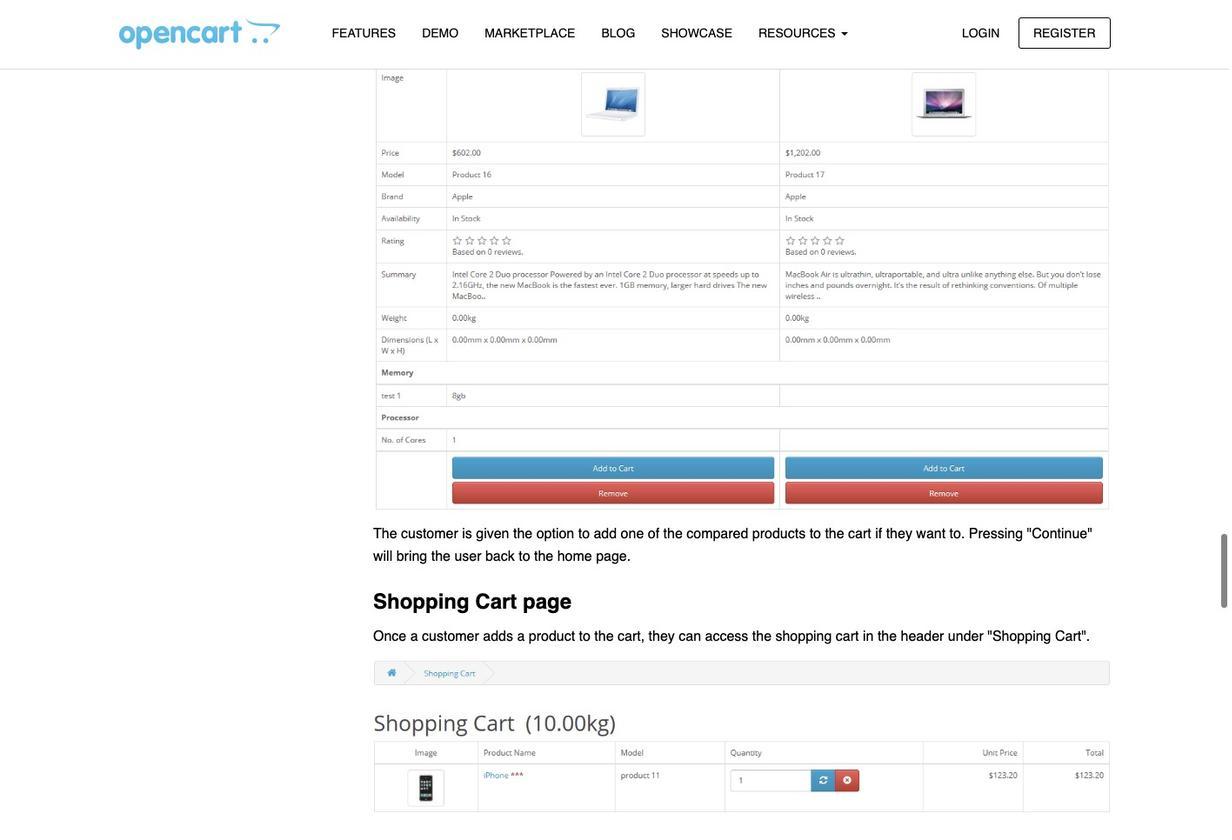 Task type: describe. For each thing, give the bounding box(es) containing it.
2 a from the left
[[517, 629, 525, 645]]

front - official product compare image
[[373, 0, 1111, 513]]

back
[[486, 549, 515, 565]]

register link
[[1019, 17, 1111, 49]]

showcase link
[[649, 18, 746, 49]]

page.
[[596, 549, 631, 565]]

0 horizontal spatial they
[[649, 629, 675, 645]]

login link
[[948, 17, 1015, 49]]

access
[[705, 629, 749, 645]]

1 vertical spatial customer
[[422, 629, 479, 645]]

the right in
[[878, 629, 897, 645]]

of
[[648, 527, 660, 542]]

under
[[949, 629, 984, 645]]

to right the back
[[519, 549, 531, 565]]

the left user
[[431, 549, 451, 565]]

the left the cart,
[[595, 629, 614, 645]]

register
[[1034, 26, 1096, 40]]

the right given
[[513, 527, 533, 542]]

one
[[621, 527, 644, 542]]

"shopping
[[988, 629, 1052, 645]]

compared
[[687, 527, 749, 542]]

is
[[462, 527, 472, 542]]

marketplace
[[485, 26, 576, 40]]

adds
[[483, 629, 514, 645]]

front - official shopping cart image
[[373, 660, 1111, 841]]

once
[[373, 629, 407, 645]]

to left add
[[579, 527, 590, 542]]

demo
[[422, 26, 459, 40]]

features
[[332, 26, 396, 40]]

showcase
[[662, 26, 733, 40]]

to.
[[950, 527, 966, 542]]

to right products at the bottom right of page
[[810, 527, 822, 542]]

shopping
[[776, 629, 832, 645]]

bring
[[397, 549, 428, 565]]

resources
[[759, 26, 840, 40]]

login
[[963, 26, 1000, 40]]

the
[[373, 527, 397, 542]]

features link
[[319, 18, 409, 49]]

the down option
[[534, 549, 554, 565]]

once a customer adds a product to the cart, they can access the shopping cart in the header under "shopping cart".
[[373, 629, 1091, 645]]



Task type: vqa. For each thing, say whether or not it's contained in the screenshot.
front - official shopping cart image
yes



Task type: locate. For each thing, give the bounding box(es) containing it.
cart
[[849, 527, 872, 542], [836, 629, 860, 645]]

opencart - open source shopping cart solution image
[[119, 18, 280, 50]]

customer inside the customer is given the option to add one of the compared products to the cart if they want to. pressing "continue" will bring the user back to the home page.
[[401, 527, 459, 542]]

the left if at the bottom of page
[[825, 527, 845, 542]]

0 vertical spatial they
[[887, 527, 913, 542]]

1 horizontal spatial they
[[887, 527, 913, 542]]

cart,
[[618, 629, 645, 645]]

in
[[863, 629, 874, 645]]

product
[[529, 629, 575, 645]]

1 a from the left
[[411, 629, 418, 645]]

shopping cart page
[[373, 590, 572, 615]]

page
[[523, 590, 572, 615]]

customer up bring
[[401, 527, 459, 542]]

the right of
[[664, 527, 683, 542]]

they
[[887, 527, 913, 542], [649, 629, 675, 645]]

a
[[411, 629, 418, 645], [517, 629, 525, 645]]

to
[[579, 527, 590, 542], [810, 527, 822, 542], [519, 549, 531, 565], [579, 629, 591, 645]]

the right access
[[753, 629, 772, 645]]

want
[[917, 527, 946, 542]]

can
[[679, 629, 702, 645]]

will
[[373, 549, 393, 565]]

cart left in
[[836, 629, 860, 645]]

the
[[513, 527, 533, 542], [664, 527, 683, 542], [825, 527, 845, 542], [431, 549, 451, 565], [534, 549, 554, 565], [595, 629, 614, 645], [753, 629, 772, 645], [878, 629, 897, 645]]

0 vertical spatial customer
[[401, 527, 459, 542]]

given
[[476, 527, 510, 542]]

0 vertical spatial cart
[[849, 527, 872, 542]]

1 vertical spatial cart
[[836, 629, 860, 645]]

home
[[558, 549, 592, 565]]

if
[[876, 527, 883, 542]]

shopping
[[373, 590, 470, 615]]

customer down shopping cart page
[[422, 629, 479, 645]]

customer
[[401, 527, 459, 542], [422, 629, 479, 645]]

blog
[[602, 26, 636, 40]]

1 horizontal spatial a
[[517, 629, 525, 645]]

a right adds
[[517, 629, 525, 645]]

cart inside the customer is given the option to add one of the compared products to the cart if they want to. pressing "continue" will bring the user back to the home page.
[[849, 527, 872, 542]]

blog link
[[589, 18, 649, 49]]

0 horizontal spatial a
[[411, 629, 418, 645]]

pressing
[[969, 527, 1024, 542]]

they inside the customer is given the option to add one of the compared products to the cart if they want to. pressing "continue" will bring the user back to the home page.
[[887, 527, 913, 542]]

they left can
[[649, 629, 675, 645]]

they right if at the bottom of page
[[887, 527, 913, 542]]

cart left if at the bottom of page
[[849, 527, 872, 542]]

demo link
[[409, 18, 472, 49]]

to right product
[[579, 629, 591, 645]]

header
[[901, 629, 945, 645]]

user
[[455, 549, 482, 565]]

a right once
[[411, 629, 418, 645]]

the customer is given the option to add one of the compared products to the cart if they want to. pressing "continue" will bring the user back to the home page.
[[373, 527, 1093, 565]]

marketplace link
[[472, 18, 589, 49]]

add
[[594, 527, 617, 542]]

resources link
[[746, 18, 861, 49]]

cart
[[475, 590, 517, 615]]

cart".
[[1056, 629, 1091, 645]]

"continue"
[[1028, 527, 1093, 542]]

products
[[753, 527, 806, 542]]

option
[[537, 527, 575, 542]]

1 vertical spatial they
[[649, 629, 675, 645]]



